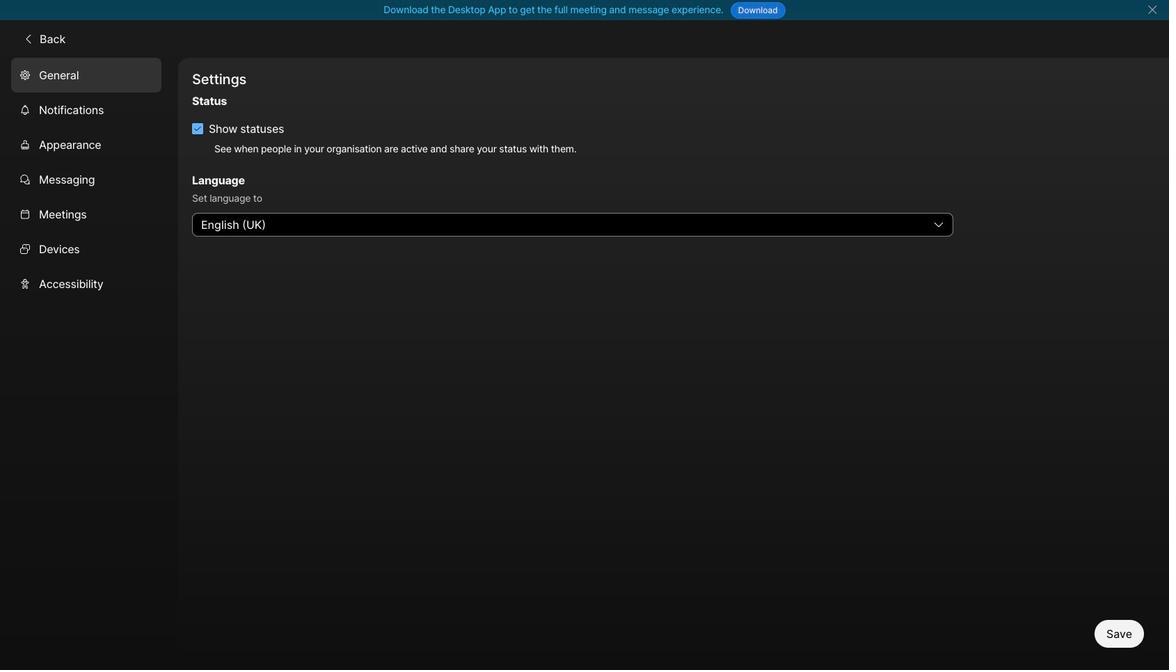 Task type: describe. For each thing, give the bounding box(es) containing it.
settings navigation
[[0, 58, 178, 670]]

accessibility tab
[[11, 266, 161, 301]]

general tab
[[11, 58, 161, 92]]

meetings tab
[[11, 197, 161, 232]]



Task type: locate. For each thing, give the bounding box(es) containing it.
cancel_16 image
[[1147, 4, 1158, 15]]

devices tab
[[11, 232, 161, 266]]

notifications tab
[[11, 92, 161, 127]]

appearance tab
[[11, 127, 161, 162]]

messaging tab
[[11, 162, 161, 197]]



